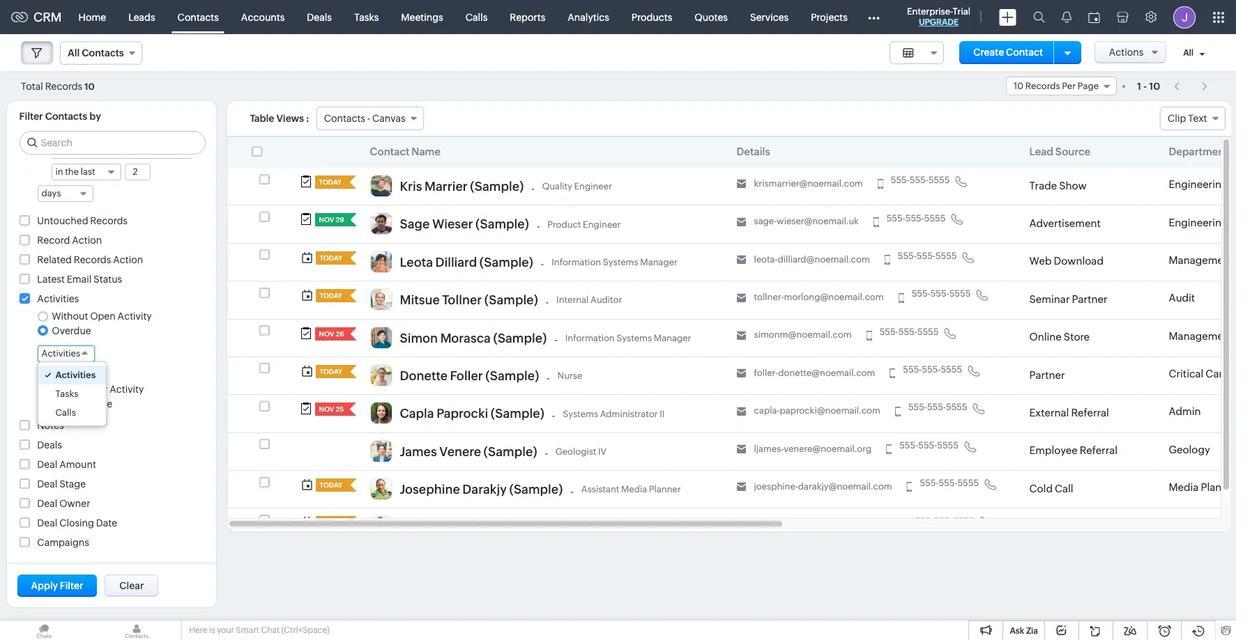 Task type: vqa. For each thing, say whether or not it's contained in the screenshot.


Task type: locate. For each thing, give the bounding box(es) containing it.
icon_mail image left tollner-
[[737, 293, 747, 303]]

activities down latest
[[37, 294, 79, 305]]

0 vertical spatial contact
[[1006, 47, 1043, 58]]

trade show
[[1030, 180, 1087, 192]]

contact
[[1006, 47, 1043, 58], [370, 146, 410, 158]]

8 canvas profile image image from the top
[[370, 440, 392, 463]]

media left plannin
[[1169, 482, 1199, 494]]

navigation
[[1168, 76, 1216, 96]]

0 horizontal spatial 10
[[84, 81, 95, 92]]

capla
[[400, 407, 434, 421]]

all
[[1184, 48, 1194, 58]]

0 vertical spatial engineer
[[574, 181, 612, 192]]

activities
[[37, 294, 79, 305], [41, 348, 80, 359], [55, 370, 96, 381]]

leota
[[400, 255, 433, 270]]

10 up by
[[84, 81, 95, 92]]

(sample) right tollner
[[485, 293, 538, 308]]

contact right create on the right of the page
[[1006, 47, 1043, 58]]

- for capla paprocki (sample)
[[552, 411, 555, 422]]

4 canvas profile image image from the top
[[370, 289, 392, 311]]

donette@noemail.com
[[779, 368, 875, 379]]

filter inside dropdown button
[[31, 564, 57, 576]]

(sample) right dilliard
[[480, 255, 533, 270]]

0 vertical spatial calls
[[466, 12, 488, 23]]

3 deal from the top
[[37, 498, 57, 510]]

contact inside create contact button
[[1006, 47, 1043, 58]]

1 vertical spatial tasks
[[55, 389, 78, 399]]

2 vertical spatial filter
[[60, 581, 83, 592]]

home
[[79, 12, 106, 23]]

icon_mail image left simonm@noemail.com link at the bottom right of the page
[[737, 331, 747, 341]]

1 vertical spatial records
[[90, 215, 128, 227]]

10 inside total records 10
[[84, 81, 95, 92]]

deal left stage
[[37, 479, 57, 490]]

deal for deal owner
[[37, 498, 57, 510]]

information systems manager
[[552, 257, 678, 268], [565, 333, 691, 344]]

filter contacts by
[[19, 111, 101, 122]]

1 vertical spatial systems
[[617, 333, 652, 344]]

0 vertical spatial filter
[[19, 111, 43, 122]]

1 vertical spatial deals
[[37, 440, 62, 451]]

foller-
[[754, 368, 779, 379]]

0 vertical spatial tasks
[[354, 12, 379, 23]]

deal closing date
[[37, 518, 117, 529]]

0 horizontal spatial calls
[[55, 408, 76, 418]]

- for kris marrier (sample)
[[532, 183, 535, 194]]

contacts right leads
[[178, 12, 219, 23]]

Activities field
[[37, 346, 95, 362]]

trade
[[1030, 180, 1057, 192]]

deal
[[37, 459, 57, 471], [37, 479, 57, 490], [37, 498, 57, 510], [37, 518, 57, 529]]

(sample) up the "sage wieser (sample)"
[[470, 179, 524, 194]]

icon_mail image for capla paprocki (sample)
[[737, 407, 747, 417]]

2 canvas profile image image from the top
[[370, 213, 392, 235]]

external referral
[[1030, 407, 1109, 419]]

apply
[[31, 581, 58, 592]]

0 vertical spatial referral
[[1071, 407, 1109, 419]]

canvas profile image image left the mitsue
[[370, 289, 392, 311]]

services
[[750, 12, 789, 23]]

(sample) right morasca
[[493, 331, 547, 346]]

1 vertical spatial calls
[[55, 408, 76, 418]]

information systems manager down auditor
[[565, 333, 691, 344]]

systems administrator ii
[[563, 409, 665, 419]]

filter for filter by fields
[[31, 564, 57, 576]]

10 for total records 10
[[84, 81, 95, 92]]

0 vertical spatial systems
[[603, 257, 639, 268]]

6 canvas profile image image from the top
[[370, 365, 392, 387]]

nov for capla
[[319, 406, 334, 414]]

9 canvas profile image image from the top
[[370, 478, 392, 501]]

icon_mail image down the details
[[737, 180, 747, 189]]

(sample) for kris marrier (sample)
[[470, 179, 524, 194]]

media left 'planner'
[[621, 485, 647, 495]]

None text field
[[126, 165, 150, 180]]

(sample) for james venere (sample)
[[484, 445, 537, 459]]

nov 25
[[319, 406, 344, 414]]

accounts
[[241, 12, 285, 23]]

home link
[[67, 0, 117, 34]]

8 icon_mail image from the top
[[737, 445, 747, 455]]

internal
[[557, 295, 589, 306]]

1 icon_mail image from the top
[[737, 180, 747, 189]]

1 horizontal spatial 10
[[1150, 81, 1161, 92]]

mitsue tollner (sample) link
[[400, 293, 538, 311]]

leota dilliard (sample) link
[[400, 255, 533, 273]]

media
[[1169, 482, 1199, 494], [621, 485, 647, 495]]

records up "latest email status"
[[74, 255, 111, 266]]

plannin
[[1201, 482, 1236, 494]]

referral right "external"
[[1071, 407, 1109, 419]]

activity right open at the left
[[118, 311, 152, 322]]

contacts left by
[[45, 111, 87, 122]]

engineering for sage wieser (sample)
[[1169, 217, 1228, 228]]

records up filter contacts by
[[45, 81, 82, 92]]

9 icon_mail image from the top
[[737, 483, 747, 493]]

filter down filter by fields
[[60, 581, 83, 592]]

0 vertical spatial manager
[[640, 257, 678, 268]]

donette foller (sample)
[[400, 369, 539, 383]]

7 icon_mail image from the top
[[737, 407, 747, 417]]

action up related records action
[[72, 235, 102, 246]]

1 vertical spatial action
[[113, 255, 143, 266]]

2 management from the top
[[1169, 330, 1234, 342]]

information systems manager for leota dilliard (sample)
[[552, 257, 678, 268]]

icon_mail image left the sage- in the top right of the page
[[737, 217, 747, 227]]

activities up activities option at the left
[[41, 348, 80, 359]]

icon_mail image for sage wieser (sample)
[[737, 217, 747, 227]]

today for mitsue tollner (sample)
[[320, 292, 343, 300]]

engineering
[[1169, 179, 1228, 191], [1169, 217, 1228, 228]]

1 horizontal spatial calls
[[466, 12, 488, 23]]

systems for simon morasca (sample)
[[617, 333, 652, 344]]

is
[[209, 626, 215, 636]]

4 deal from the top
[[37, 518, 57, 529]]

information systems manager for simon morasca (sample)
[[565, 333, 691, 344]]

engineer
[[574, 181, 612, 192], [583, 219, 621, 230]]

filter up apply
[[31, 564, 57, 576]]

(sample) right paprocki
[[491, 407, 545, 421]]

1 vertical spatial engineering
[[1169, 217, 1228, 228]]

contacts image
[[93, 621, 181, 641]]

list box containing activities
[[38, 362, 106, 426]]

1 vertical spatial filter
[[31, 564, 57, 576]]

engineer right product
[[583, 219, 621, 230]]

2 vertical spatial nov
[[319, 406, 334, 414]]

activities for activities field at bottom
[[41, 348, 80, 359]]

engineer right quality
[[574, 181, 612, 192]]

1 - 10
[[1137, 81, 1161, 92]]

canvas profile image image left leota
[[370, 251, 392, 273]]

nov left 29
[[319, 216, 334, 224]]

canvas profile image image for james venere (sample)
[[370, 440, 392, 463]]

activities inside option
[[55, 370, 96, 381]]

nov left 25
[[319, 406, 334, 414]]

information for simon morasca (sample)
[[565, 333, 615, 344]]

(sample) right "darakjy"
[[509, 483, 563, 497]]

tasks right deals link
[[354, 12, 379, 23]]

1 vertical spatial referral
[[1080, 445, 1118, 457]]

capla paprocki (sample) link
[[400, 407, 545, 425]]

records for untouched
[[90, 215, 128, 227]]

today for donette foller (sample)
[[320, 368, 343, 376]]

(sample) up "darakjy"
[[484, 445, 537, 459]]

2 engineering from the top
[[1169, 217, 1228, 228]]

6 icon_mail image from the top
[[737, 369, 747, 379]]

related records action
[[37, 255, 143, 266]]

activities up tasks option
[[55, 370, 96, 381]]

deal stage
[[37, 479, 86, 490]]

tollner-
[[754, 292, 784, 303]]

(sample)
[[470, 179, 524, 194], [476, 217, 529, 232], [480, 255, 533, 270], [485, 293, 538, 308], [493, 331, 547, 346], [486, 369, 539, 383], [491, 407, 545, 421], [484, 445, 537, 459], [509, 483, 563, 497]]

information down internal auditor
[[565, 333, 615, 344]]

10 right 1
[[1150, 81, 1161, 92]]

1 vertical spatial nov
[[319, 330, 334, 338]]

department
[[1169, 146, 1229, 158]]

1 vertical spatial information
[[565, 333, 615, 344]]

systems for leota dilliard (sample)
[[603, 257, 639, 268]]

29
[[336, 216, 344, 224]]

- for leota dilliard (sample)
[[541, 259, 544, 270]]

views
[[276, 113, 304, 124]]

(sample) for leota dilliard (sample)
[[480, 255, 533, 270]]

icon_mail image for kris marrier (sample)
[[737, 180, 747, 189]]

information systems manager up auditor
[[552, 257, 678, 268]]

activity up notes
[[52, 399, 86, 410]]

1 vertical spatial information systems manager
[[565, 333, 691, 344]]

today link for leota dilliard (sample)
[[316, 252, 344, 265]]

canvas profile image image left simon
[[370, 327, 392, 349]]

- for donette foller (sample)
[[547, 373, 550, 384]]

tollner-morlong@noemail.com link
[[754, 292, 884, 303]]

0 horizontal spatial tasks
[[55, 389, 78, 399]]

icon_mail image left ljames-
[[737, 445, 747, 455]]

1 vertical spatial without
[[52, 385, 88, 396]]

7 canvas profile image image from the top
[[370, 403, 392, 425]]

records for related
[[74, 255, 111, 266]]

canvas profile image image left josephine at bottom
[[370, 478, 392, 501]]

0 vertical spatial management
[[1169, 255, 1234, 266]]

0 vertical spatial records
[[45, 81, 82, 92]]

1 engineering from the top
[[1169, 179, 1228, 191]]

deal up the campaigns
[[37, 518, 57, 529]]

web download
[[1030, 256, 1104, 267]]

1 management from the top
[[1169, 255, 1234, 266]]

stage
[[59, 479, 86, 490]]

2 nov from the top
[[319, 330, 334, 338]]

- for josephine darakjy (sample)
[[571, 487, 574, 498]]

10 for 1 - 10
[[1150, 81, 1161, 92]]

deal owner
[[37, 498, 90, 510]]

filter down total at the left
[[19, 111, 43, 122]]

management up critical care u
[[1169, 330, 1234, 342]]

(ctrl+space)
[[281, 626, 330, 636]]

555-555-5555
[[891, 175, 950, 186], [887, 213, 946, 224], [898, 251, 957, 261], [912, 289, 971, 299], [880, 327, 939, 337], [903, 365, 962, 375], [909, 403, 968, 413], [900, 441, 959, 451], [920, 478, 979, 489], [915, 516, 974, 527]]

1 horizontal spatial action
[[113, 255, 143, 266]]

1 canvas profile image image from the top
[[370, 175, 392, 197]]

0 vertical spatial information
[[552, 257, 601, 268]]

referral for capla paprocki (sample)
[[1071, 407, 1109, 419]]

without down activity due
[[52, 385, 88, 396]]

create contact
[[974, 47, 1043, 58]]

partner down 'download'
[[1072, 293, 1108, 305]]

today link for kris marrier (sample)
[[315, 176, 343, 189]]

canvas profile image image left james
[[370, 440, 392, 463]]

deal up 'deal stage'
[[37, 459, 57, 471]]

canvas profile image image
[[370, 175, 392, 197], [370, 213, 392, 235], [370, 251, 392, 273], [370, 289, 392, 311], [370, 327, 392, 349], [370, 365, 392, 387], [370, 403, 392, 425], [370, 440, 392, 463], [370, 478, 392, 501]]

calls
[[466, 12, 488, 23], [55, 408, 76, 418]]

(sample) for simon morasca (sample)
[[493, 331, 547, 346]]

canvas profile image image left donette
[[370, 365, 392, 387]]

2 vertical spatial records
[[74, 255, 111, 266]]

2 vertical spatial activities
[[55, 370, 96, 381]]

0 vertical spatial information systems manager
[[552, 257, 678, 268]]

0 vertical spatial engineering
[[1169, 179, 1228, 191]]

Search text field
[[20, 132, 205, 154]]

nov left 26
[[319, 330, 334, 338]]

1 vertical spatial management
[[1169, 330, 1234, 342]]

referral right employee
[[1080, 445, 1118, 457]]

today for leota dilliard (sample)
[[320, 254, 343, 262]]

icon_mail image
[[737, 180, 747, 189], [737, 217, 747, 227], [737, 255, 747, 265], [737, 293, 747, 303], [737, 331, 747, 341], [737, 369, 747, 379], [737, 407, 747, 417], [737, 445, 747, 455], [737, 483, 747, 493]]

contact left name
[[370, 146, 410, 158]]

accounts link
[[230, 0, 296, 34]]

iv
[[598, 447, 607, 457]]

today for josephine darakjy (sample)
[[320, 482, 343, 490]]

simon morasca (sample) link
[[400, 331, 547, 349]]

contact name
[[370, 146, 441, 158]]

information up internal at the top left of page
[[552, 257, 601, 268]]

(sample) right wieser
[[476, 217, 529, 232]]

systems up geologist iv
[[563, 409, 598, 419]]

(sample) for josephine darakjy (sample)
[[509, 483, 563, 497]]

calls down tasks option
[[55, 408, 76, 418]]

2 without from the top
[[52, 385, 88, 396]]

0 vertical spatial nov
[[319, 216, 334, 224]]

apply filter button
[[17, 575, 97, 598]]

1 vertical spatial activities
[[41, 348, 80, 359]]

(sample) for mitsue tollner (sample)
[[485, 293, 538, 308]]

1 horizontal spatial deals
[[307, 12, 332, 23]]

canvas profile image image for leota dilliard (sample)
[[370, 251, 392, 273]]

0 vertical spatial partner
[[1072, 293, 1108, 305]]

name
[[412, 146, 441, 158]]

deal for deal stage
[[37, 479, 57, 490]]

calls left reports 'link'
[[466, 12, 488, 23]]

deals down notes
[[37, 440, 62, 451]]

canvas profile image image for sage wieser (sample)
[[370, 213, 392, 235]]

geologist
[[556, 447, 597, 457]]

icon_mail image left joesphine-
[[737, 483, 747, 493]]

activities for list box containing activities
[[55, 370, 96, 381]]

0 vertical spatial without
[[52, 311, 88, 322]]

crm
[[33, 10, 62, 24]]

mitsue tollner (sample)
[[400, 293, 538, 308]]

(sample) for capla paprocki (sample)
[[491, 407, 545, 421]]

filter
[[19, 111, 43, 122], [31, 564, 57, 576], [60, 581, 83, 592]]

1 vertical spatial engineer
[[583, 219, 621, 230]]

fields
[[74, 564, 103, 576]]

0 horizontal spatial contact
[[370, 146, 410, 158]]

3 icon_mail image from the top
[[737, 255, 747, 265]]

nov
[[319, 216, 334, 224], [319, 330, 334, 338], [319, 406, 334, 414]]

activities inside field
[[41, 348, 80, 359]]

deals left tasks link
[[307, 12, 332, 23]]

canvas profile image image left sage
[[370, 213, 392, 235]]

untouched records
[[37, 215, 128, 227]]

deal for deal amount
[[37, 459, 57, 471]]

leota-
[[754, 254, 778, 265]]

1 vertical spatial partner
[[1030, 369, 1065, 381]]

1 horizontal spatial contact
[[1006, 47, 1043, 58]]

2 deal from the top
[[37, 479, 57, 490]]

3 canvas profile image image from the top
[[370, 251, 392, 273]]

1 horizontal spatial contacts
[[178, 12, 219, 23]]

0 vertical spatial action
[[72, 235, 102, 246]]

foller-donette@noemail.com link
[[754, 368, 875, 379]]

1 without from the top
[[52, 311, 88, 322]]

web
[[1030, 256, 1052, 267]]

nov inside "link"
[[319, 216, 334, 224]]

signals image
[[1062, 11, 1072, 23]]

action up status
[[113, 255, 143, 266]]

icon_mobile image
[[878, 180, 883, 189], [874, 217, 879, 227], [885, 255, 890, 265], [899, 293, 904, 303], [867, 331, 872, 341], [890, 369, 896, 379], [895, 407, 901, 417], [887, 445, 892, 455], [907, 483, 912, 493]]

4 icon_mail image from the top
[[737, 293, 747, 303]]

systems up auditor
[[603, 257, 639, 268]]

1 vertical spatial manager
[[654, 333, 691, 344]]

0 horizontal spatial contacts
[[45, 111, 87, 122]]

(sample) inside "link"
[[485, 293, 538, 308]]

3 nov from the top
[[319, 406, 334, 414]]

deal for deal closing date
[[37, 518, 57, 529]]

josephine darakjy (sample) link
[[400, 483, 563, 501]]

icon_mail image left foller-
[[737, 369, 747, 379]]

icon_mail image left leota-
[[737, 255, 747, 265]]

0 vertical spatial activities
[[37, 294, 79, 305]]

without up 'overdue'
[[52, 311, 88, 322]]

care
[[1206, 368, 1229, 380]]

1 nov from the top
[[319, 216, 334, 224]]

icon_mail image for donette foller (sample)
[[737, 369, 747, 379]]

0 horizontal spatial deals
[[37, 440, 62, 451]]

(sample) for sage wieser (sample)
[[476, 217, 529, 232]]

(sample) right foller
[[486, 369, 539, 383]]

activity due
[[52, 370, 106, 381]]

nov 26
[[319, 330, 344, 338]]

icon_mail image left capla-
[[737, 407, 747, 417]]

actions
[[1109, 47, 1144, 58]]

canvas profile image image left capla
[[370, 403, 392, 425]]

deal down 'deal stage'
[[37, 498, 57, 510]]

clear
[[119, 581, 144, 592]]

today link
[[315, 176, 343, 189], [316, 252, 344, 265], [316, 290, 344, 303], [316, 365, 344, 379], [316, 479, 344, 492], [316, 517, 344, 530]]

list box
[[38, 362, 106, 426]]

james
[[400, 445, 437, 459]]

systems down auditor
[[617, 333, 652, 344]]

online store
[[1030, 331, 1090, 343]]

email
[[67, 274, 92, 285]]

joesphine-darakjy@noemail.com
[[754, 482, 892, 492]]

management for simon morasca (sample)
[[1169, 330, 1234, 342]]

deals
[[307, 12, 332, 23], [37, 440, 62, 451]]

management up audit
[[1169, 255, 1234, 266]]

meetings link
[[390, 0, 455, 34]]

tasks down activities option at the left
[[55, 389, 78, 399]]

0 horizontal spatial action
[[72, 235, 102, 246]]

partner down online
[[1030, 369, 1065, 381]]

latest email status
[[37, 274, 122, 285]]

filter for filter contacts by
[[19, 111, 43, 122]]

- for james venere (sample)
[[545, 449, 548, 460]]

0 vertical spatial contacts
[[178, 12, 219, 23]]

2 icon_mail image from the top
[[737, 217, 747, 227]]

1 deal from the top
[[37, 459, 57, 471]]

upgrade
[[919, 17, 959, 27]]

simon
[[400, 331, 438, 346]]

records up related records action
[[90, 215, 128, 227]]

canvas profile image image left "kris"
[[370, 175, 392, 197]]

5 icon_mail image from the top
[[737, 331, 747, 341]]

morasca
[[440, 331, 491, 346]]

5 canvas profile image image from the top
[[370, 327, 392, 349]]



Task type: describe. For each thing, give the bounding box(es) containing it.
nov for sage
[[319, 216, 334, 224]]

1 horizontal spatial partner
[[1072, 293, 1108, 305]]

joesphine-darakjy@noemail.com link
[[754, 482, 892, 493]]

sage-wieser@noemail.uk
[[754, 216, 859, 227]]

tasks option
[[38, 385, 106, 404]]

engineering for kris marrier (sample)
[[1169, 179, 1228, 191]]

call
[[1055, 483, 1074, 495]]

quality
[[542, 181, 572, 192]]

(sample) for donette foller (sample)
[[486, 369, 539, 383]]

krismarrier@noemail.com link
[[754, 179, 863, 190]]

geologist iv
[[556, 447, 607, 457]]

advertisement
[[1030, 218, 1101, 229]]

- for mitsue tollner (sample)
[[546, 297, 549, 308]]

sage wieser (sample)
[[400, 217, 529, 232]]

table
[[250, 113, 274, 124]]

assistant
[[581, 485, 620, 495]]

ljames-venere@noemail.org link
[[754, 444, 872, 455]]

canvas profile image image for donette foller (sample)
[[370, 365, 392, 387]]

kris marrier (sample)
[[400, 179, 524, 194]]

overdue
[[52, 325, 91, 337]]

canvas profile image image for mitsue tollner (sample)
[[370, 289, 392, 311]]

donette foller (sample) link
[[400, 369, 539, 387]]

tasks inside option
[[55, 389, 78, 399]]

nov for simon
[[319, 330, 334, 338]]

referral for james venere (sample)
[[1080, 445, 1118, 457]]

sage wieser (sample) link
[[400, 217, 529, 236]]

josephine darakjy (sample)
[[400, 483, 563, 497]]

today for kris marrier (sample)
[[319, 179, 342, 186]]

quotes link
[[684, 0, 739, 34]]

engineer for kris marrier (sample)
[[574, 181, 612, 192]]

tollner
[[442, 293, 482, 308]]

deals link
[[296, 0, 343, 34]]

1
[[1137, 81, 1142, 92]]

assistant media planner
[[581, 485, 681, 495]]

today link for josephine darakjy (sample)
[[316, 479, 344, 492]]

show
[[1059, 180, 1087, 192]]

reports
[[510, 12, 546, 23]]

management for leota dilliard (sample)
[[1169, 255, 1234, 266]]

donette
[[400, 369, 448, 383]]

analytics link
[[557, 0, 621, 34]]

0 horizontal spatial partner
[[1030, 369, 1065, 381]]

chats image
[[0, 621, 88, 641]]

1 horizontal spatial media
[[1169, 482, 1199, 494]]

online
[[1030, 331, 1062, 343]]

sage-wieser@noemail.uk link
[[754, 216, 859, 228]]

projects
[[811, 12, 848, 23]]

by
[[89, 111, 101, 122]]

joesphine-
[[754, 482, 798, 492]]

canvas profile image image for josephine darakjy (sample)
[[370, 478, 392, 501]]

capla-
[[754, 406, 780, 416]]

1 vertical spatial contacts
[[45, 111, 87, 122]]

auditor
[[591, 295, 622, 306]]

total
[[21, 81, 43, 92]]

icon_mail image for simon morasca (sample)
[[737, 331, 747, 341]]

icon_mail image for leota dilliard (sample)
[[737, 255, 747, 265]]

calls option
[[38, 404, 106, 422]]

today link for mitsue tollner (sample)
[[316, 290, 344, 303]]

- for sage wieser (sample)
[[537, 221, 540, 232]]

tasks link
[[343, 0, 390, 34]]

without any activity
[[52, 385, 144, 396]]

quality engineer
[[542, 181, 612, 192]]

create contact button
[[960, 41, 1057, 64]]

notes
[[37, 420, 64, 431]]

u
[[1231, 368, 1236, 380]]

records for total
[[45, 81, 82, 92]]

internal auditor
[[557, 295, 622, 306]]

- for simon morasca (sample)
[[555, 335, 558, 346]]

search element
[[1025, 0, 1054, 34]]

store
[[1064, 331, 1090, 343]]

canvas profile image image for simon morasca (sample)
[[370, 327, 392, 349]]

record action
[[37, 235, 102, 246]]

campaigns
[[37, 537, 89, 549]]

products
[[632, 12, 672, 23]]

search image
[[1034, 11, 1045, 23]]

enterprise-
[[907, 6, 953, 17]]

activity right any
[[110, 385, 144, 396]]

administrator
[[600, 409, 658, 419]]

ljames-
[[754, 444, 784, 454]]

icon_mail image for josephine darakjy (sample)
[[737, 483, 747, 493]]

crm link
[[11, 10, 62, 24]]

details
[[737, 146, 771, 158]]

dilliard
[[436, 255, 477, 270]]

:
[[306, 113, 309, 124]]

canvas profile image image for kris marrier (sample)
[[370, 175, 392, 197]]

your
[[217, 626, 234, 636]]

manager for leota dilliard (sample)
[[640, 257, 678, 268]]

venere@noemail.org
[[784, 444, 872, 454]]

zia
[[1026, 627, 1038, 637]]

activity up tasks option
[[52, 370, 86, 381]]

engineer for sage wieser (sample)
[[583, 219, 621, 230]]

record
[[37, 235, 70, 246]]

2 vertical spatial systems
[[563, 409, 598, 419]]

icon_mail image for mitsue tollner (sample)
[[737, 293, 747, 303]]

tollner-morlong@noemail.com
[[754, 292, 884, 303]]

cold
[[1030, 483, 1053, 495]]

media plannin
[[1169, 482, 1236, 494]]

0 vertical spatial deals
[[307, 12, 332, 23]]

cold call
[[1030, 483, 1074, 495]]

critical
[[1169, 368, 1204, 380]]

1 horizontal spatial tasks
[[354, 12, 379, 23]]

calls inside option
[[55, 408, 76, 418]]

capla-paprocki@noemail.com link
[[754, 406, 881, 417]]

manager for simon morasca (sample)
[[654, 333, 691, 344]]

james venere (sample) link
[[400, 445, 537, 463]]

icon_mail image for james venere (sample)
[[737, 445, 747, 455]]

filter inside button
[[60, 581, 83, 592]]

seminar partner
[[1030, 293, 1108, 305]]

product
[[548, 219, 581, 230]]

mitsue
[[400, 293, 440, 308]]

contacts inside contacts link
[[178, 12, 219, 23]]

today link for donette foller (sample)
[[316, 365, 344, 379]]

information for leota dilliard (sample)
[[552, 257, 601, 268]]

amount
[[59, 459, 96, 471]]

kris
[[400, 179, 422, 194]]

admin
[[1169, 406, 1201, 418]]

activity done
[[52, 399, 112, 410]]

activities option
[[38, 366, 106, 385]]

canvas profile image image for capla paprocki (sample)
[[370, 403, 392, 425]]

capla-paprocki@noemail.com
[[754, 406, 881, 416]]

1 vertical spatial contact
[[370, 146, 410, 158]]

without for without any activity
[[52, 385, 88, 396]]

signals element
[[1054, 0, 1080, 34]]

table views :
[[250, 113, 309, 124]]

kris marrier (sample) link
[[400, 179, 524, 198]]

ask
[[1010, 627, 1025, 637]]

foller
[[450, 369, 483, 383]]

without for without open activity
[[52, 311, 88, 322]]

dilliard@noemail.com
[[778, 254, 870, 265]]

trial
[[953, 6, 971, 17]]

0 horizontal spatial media
[[621, 485, 647, 495]]



